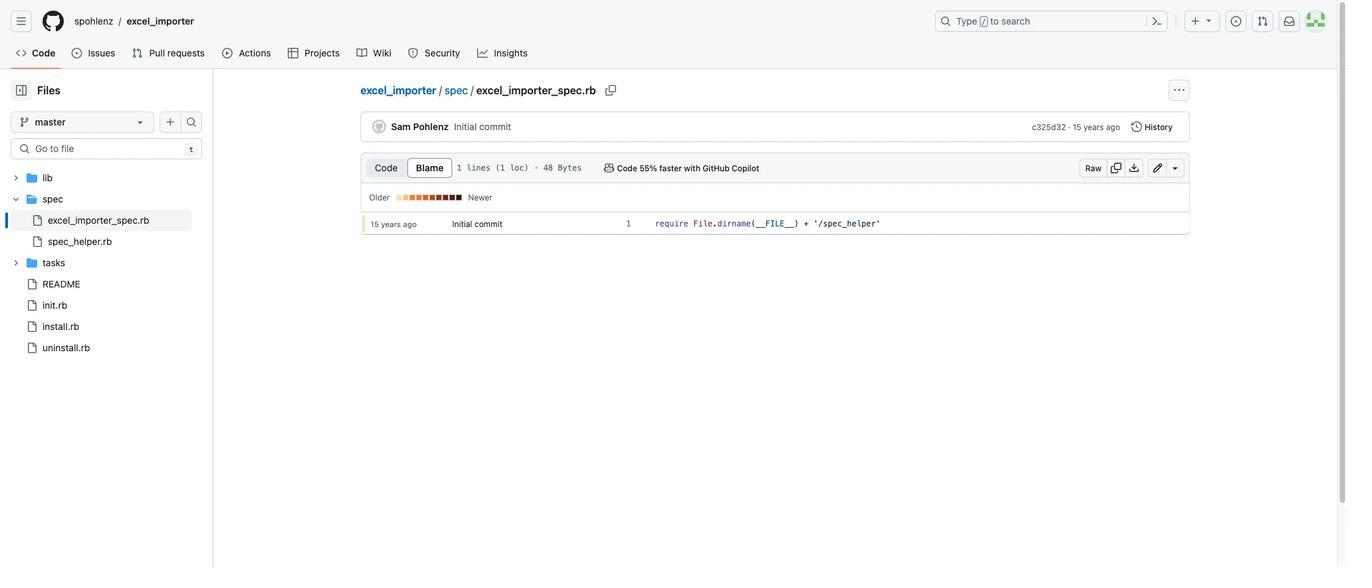 Task type: locate. For each thing, give the bounding box(es) containing it.
0 horizontal spatial 1
[[457, 164, 462, 173]]

1 horizontal spatial code
[[375, 163, 398, 173]]

commit down excel_importer / spec / excel_importer_spec.rb
[[479, 121, 511, 132]]

1 horizontal spatial issue opened image
[[1231, 16, 1242, 27]]

/ inside spohlenz / excel_importer
[[119, 16, 121, 27]]

pohlenz
[[413, 121, 449, 132]]

history link
[[1126, 118, 1179, 136]]

1 horizontal spatial 15
[[1073, 122, 1082, 132]]

issue opened image left git pull request image
[[1231, 16, 1242, 27]]

/ left to
[[981, 17, 986, 27]]

file
[[693, 219, 713, 229]]

group containing excel_importer_spec.rb
[[11, 210, 192, 253]]

·
[[1068, 122, 1071, 132], [534, 164, 539, 173]]

file image left uninstall.rb
[[27, 343, 37, 354]]

initial commit link
[[454, 121, 511, 132], [452, 219, 503, 229]]

initial commit link down excel_importer / spec / excel_importer_spec.rb
[[454, 121, 511, 132]]

0 horizontal spatial excel_importer_spec.rb
[[48, 215, 149, 226]]

spec down security
[[445, 84, 468, 97]]

issue opened image inside issues link
[[71, 48, 82, 58]]

0 vertical spatial initial commit
[[454, 121, 511, 132]]

insights link
[[472, 43, 534, 63]]

commit down newer
[[475, 219, 503, 229]]

· left the 48
[[534, 164, 539, 173]]

1 horizontal spatial ·
[[1068, 122, 1071, 132]]

1 vertical spatial initial commit
[[452, 219, 503, 229]]

1 horizontal spatial 1
[[626, 219, 631, 229]]

lines
[[467, 164, 491, 173]]

type / to search
[[956, 16, 1030, 27]]

2 file image from the top
[[27, 300, 37, 311]]

excel_importer_spec.rb up spec_helper.rb
[[48, 215, 149, 226]]

0 vertical spatial ago
[[1106, 122, 1120, 132]]

0 horizontal spatial 15
[[371, 219, 379, 229]]

excel_importer link up pull
[[121, 11, 199, 32]]

file image for readme
[[27, 279, 37, 290]]

file image left the install.rb
[[27, 322, 37, 332]]

/ right spec link
[[471, 84, 474, 97]]

newer
[[468, 193, 492, 202]]

file image inside excel_importer_spec.rb tree item
[[32, 215, 43, 226]]

initial commit link down newer
[[452, 219, 503, 229]]

1 vertical spatial ·
[[534, 164, 539, 173]]

pull requests
[[149, 48, 205, 58]]

issue opened image left issues
[[71, 48, 82, 58]]

spec right file directory open fill icon at the top of the page
[[43, 194, 63, 205]]

chevron right image
[[12, 259, 20, 267]]

1 vertical spatial file image
[[27, 300, 37, 311]]

spohlenz
[[74, 16, 113, 27]]

shield image
[[408, 48, 419, 58]]

file image for init.rb
[[27, 300, 37, 311]]

excel_importer link
[[121, 11, 199, 32], [361, 84, 436, 97]]

initial right pohlenz
[[454, 121, 477, 132]]

raw link
[[1080, 159, 1108, 177]]

issues link
[[66, 43, 121, 63]]

1 vertical spatial excel_importer_spec.rb
[[48, 215, 149, 226]]

excel_importer_spec.rb tree item
[[11, 210, 192, 231]]

excel_importer inside spohlenz / excel_importer
[[127, 16, 194, 27]]

0 vertical spatial file image
[[32, 215, 43, 226]]

copy raw content image
[[1111, 163, 1122, 173]]

raw
[[1086, 164, 1102, 173]]

files tree
[[11, 167, 192, 359]]

tasks
[[43, 258, 65, 269]]

initial commit down excel_importer / spec / excel_importer_spec.rb
[[454, 121, 511, 132]]

0 horizontal spatial ·
[[534, 164, 539, 173]]

triangle down image
[[1204, 15, 1214, 26]]

file directory open fill image
[[27, 194, 37, 205]]

1 vertical spatial excel_importer
[[361, 84, 436, 97]]

1 horizontal spatial excel_importer
[[361, 84, 436, 97]]

15 right c325d32 link
[[1073, 122, 1082, 132]]

0 horizontal spatial issue opened image
[[71, 48, 82, 58]]

more file actions image
[[1174, 85, 1185, 96]]

55%
[[639, 164, 657, 173]]

2 horizontal spatial code
[[617, 164, 637, 173]]

git pull request image
[[1258, 16, 1268, 27]]

0 vertical spatial 1
[[457, 164, 462, 173]]

code 55% faster with github copilot button
[[598, 159, 765, 177]]

0 vertical spatial ·
[[1068, 122, 1071, 132]]

years down older
[[381, 219, 401, 229]]

spec inside tree item
[[43, 194, 63, 205]]

initial commit for the bottom 'initial commit' link
[[452, 219, 503, 229]]

ago left the history icon
[[1106, 122, 1120, 132]]

issue opened image for git pull request icon
[[71, 48, 82, 58]]

/ left spec link
[[439, 84, 442, 97]]

code inside 'button'
[[375, 163, 398, 173]]

code up older
[[375, 163, 398, 173]]

0 horizontal spatial code
[[32, 48, 55, 58]]

file image for uninstall.rb
[[27, 343, 37, 354]]

1 horizontal spatial years
[[1084, 122, 1104, 132]]

copilot
[[732, 164, 759, 173]]

2 vertical spatial file image
[[27, 322, 37, 332]]

/
[[119, 16, 121, 27], [981, 17, 986, 27], [439, 84, 442, 97], [471, 84, 474, 97]]

file image up file directory fill image
[[32, 237, 43, 247]]

files
[[37, 84, 60, 97]]

github
[[703, 164, 730, 173]]

0 horizontal spatial spec
[[43, 194, 63, 205]]

0 vertical spatial issue opened image
[[1231, 16, 1242, 27]]

chevron down image
[[12, 195, 20, 203]]

15 years ago
[[371, 219, 417, 229]]

issue opened image
[[1231, 16, 1242, 27], [71, 48, 82, 58]]

1 vertical spatial issue opened image
[[71, 48, 82, 58]]

1 vertical spatial initial
[[452, 219, 472, 229]]

2 vertical spatial file image
[[27, 343, 37, 354]]

· right c325d32 link
[[1068, 122, 1071, 132]]

1 left lines
[[457, 164, 462, 173]]

1 left require at the top of page
[[626, 219, 631, 229]]

0 horizontal spatial excel_importer link
[[121, 11, 199, 32]]

excel_importer link up sam
[[361, 84, 436, 97]]

spec
[[445, 84, 468, 97], [43, 194, 63, 205]]

(
[[751, 219, 756, 229]]

15 down older
[[371, 219, 379, 229]]

excel_importer up sam
[[361, 84, 436, 97]]

excel_importer_spec.rb down insights
[[476, 84, 596, 97]]

file image
[[27, 279, 37, 290], [27, 300, 37, 311], [27, 343, 37, 354]]

file image down file directory fill image
[[27, 279, 37, 290]]

file image for excel_importer_spec.rb
[[32, 215, 43, 226]]

0 horizontal spatial excel_importer
[[127, 16, 194, 27]]

0 vertical spatial file image
[[27, 279, 37, 290]]

1 vertical spatial years
[[381, 219, 401, 229]]

commit
[[479, 121, 511, 132], [475, 219, 503, 229]]

to
[[990, 16, 999, 27]]

0 vertical spatial excel_importer link
[[121, 11, 199, 32]]

48
[[543, 164, 553, 173]]

code right copilot icon on the top of page
[[617, 164, 637, 173]]

spohlenz link
[[69, 11, 119, 32]]

/ inside type / to search
[[981, 17, 986, 27]]

history
[[1145, 122, 1173, 132]]

play image
[[222, 48, 233, 58]]

1 lines (1 loc) · 48 bytes
[[457, 164, 582, 173]]

1 vertical spatial ago
[[403, 219, 417, 229]]

faster
[[659, 164, 682, 173]]

initial commit down newer
[[452, 219, 503, 229]]

file image left init.rb
[[27, 300, 37, 311]]

projects
[[305, 48, 340, 58]]

initial commit
[[454, 121, 511, 132], [452, 219, 503, 229]]

spec_helper.rb
[[48, 236, 112, 247]]

file image
[[32, 215, 43, 226], [32, 237, 43, 247], [27, 322, 37, 332]]

master
[[35, 117, 66, 128]]

notifications image
[[1284, 16, 1295, 27]]

blame button
[[407, 158, 452, 178]]

initial down newer
[[452, 219, 472, 229]]

years
[[1084, 122, 1104, 132], [381, 219, 401, 229]]

security link
[[403, 43, 466, 63]]

excel_importer / spec / excel_importer_spec.rb
[[361, 84, 596, 97]]

group
[[11, 210, 192, 253]]

1 vertical spatial spec
[[43, 194, 63, 205]]

more edit options image
[[1170, 163, 1181, 173]]

book image
[[357, 48, 367, 58]]

/ for excel_importer
[[439, 84, 442, 97]]

1 horizontal spatial excel_importer link
[[361, 84, 436, 97]]

file image down file directory open fill icon at the top of the page
[[32, 215, 43, 226]]

excel_importer_spec.rb
[[476, 84, 596, 97], [48, 215, 149, 226]]

excel_importer
[[127, 16, 194, 27], [361, 84, 436, 97]]

15
[[1073, 122, 1082, 132], [371, 219, 379, 229]]

1
[[457, 164, 462, 173], [626, 219, 631, 229]]

copilot image
[[604, 163, 614, 173]]

wiki
[[373, 48, 391, 58]]

1 horizontal spatial ago
[[1106, 122, 1120, 132]]

1 file image from the top
[[27, 279, 37, 290]]

0 vertical spatial excel_importer
[[127, 16, 194, 27]]

bytes
[[558, 164, 582, 173]]

sam pohlenz
[[391, 121, 449, 132]]

excel_importer up pull
[[127, 16, 194, 27]]

code
[[32, 48, 55, 58], [375, 163, 398, 173], [617, 164, 637, 173]]

list
[[69, 11, 927, 32]]

download raw content image
[[1129, 163, 1140, 173]]

3 file image from the top
[[27, 343, 37, 354]]

initial
[[454, 121, 477, 132], [452, 219, 472, 229]]

0 vertical spatial initial
[[454, 121, 477, 132]]

ago
[[1106, 122, 1120, 132], [403, 219, 417, 229]]

1 horizontal spatial excel_importer_spec.rb
[[476, 84, 596, 97]]

/ right "spohlenz"
[[119, 16, 121, 27]]

code right code icon
[[32, 48, 55, 58]]

1 vertical spatial file image
[[32, 237, 43, 247]]

(1
[[495, 164, 505, 173]]

loc)
[[510, 164, 529, 173]]

1 horizontal spatial spec
[[445, 84, 468, 97]]

1 vertical spatial 1
[[626, 219, 631, 229]]

1 for 1 lines (1 loc) · 48 bytes
[[457, 164, 462, 173]]

ago down file view element on the top of the page
[[403, 219, 417, 229]]

years up raw link at top right
[[1084, 122, 1104, 132]]

add file image
[[165, 117, 176, 128]]

require file . dirname ( __file__ ) + '/spec_helper'
[[655, 219, 881, 229]]



Task type: vqa. For each thing, say whether or not it's contained in the screenshot.
search field
no



Task type: describe. For each thing, give the bounding box(es) containing it.
file image for spec_helper.rb
[[32, 237, 43, 247]]

search
[[1002, 16, 1030, 27]]

search this repository image
[[186, 117, 197, 128]]

actions
[[239, 48, 271, 58]]

0 vertical spatial commit
[[479, 121, 511, 132]]

.
[[713, 219, 717, 229]]

older
[[369, 193, 390, 202]]

issue opened image for git pull request image
[[1231, 16, 1242, 27]]

code button
[[366, 158, 407, 178]]

table image
[[288, 48, 298, 58]]

git pull request image
[[132, 48, 143, 58]]

/ for type
[[981, 17, 986, 27]]

type
[[956, 16, 977, 27]]

initial commit for top 'initial commit' link
[[454, 121, 511, 132]]

copy path image
[[605, 85, 616, 96]]

c325d32 · 15 years ago
[[1032, 122, 1120, 132]]

spec tree item
[[11, 189, 192, 253]]

0 vertical spatial spec
[[445, 84, 468, 97]]

require
[[655, 219, 689, 229]]

0 vertical spatial years
[[1084, 122, 1104, 132]]

file directory fill image
[[27, 173, 37, 183]]

excel_importer_spec.rb inside tree item
[[48, 215, 149, 226]]

0 vertical spatial 15
[[1073, 122, 1082, 132]]

edit file image
[[1152, 163, 1163, 173]]

1 vertical spatial 15
[[371, 219, 379, 229]]

master button
[[11, 112, 154, 133]]

spohlenz / excel_importer
[[74, 16, 194, 27]]

Go to file text field
[[35, 139, 180, 159]]

insights
[[494, 48, 528, 58]]

issues
[[88, 48, 115, 58]]

t
[[189, 145, 193, 154]]

c325d32 link
[[1032, 121, 1066, 133]]

__file__
[[756, 219, 794, 229]]

file image for install.rb
[[27, 322, 37, 332]]

/ for spohlenz
[[119, 16, 121, 27]]

file directory fill image
[[27, 258, 37, 269]]

code inside popup button
[[617, 164, 637, 173]]

spec link
[[445, 84, 468, 97]]

pull
[[149, 48, 165, 58]]

command palette image
[[1152, 16, 1162, 27]]

readme
[[43, 279, 80, 290]]

1 vertical spatial excel_importer link
[[361, 84, 436, 97]]

security
[[425, 48, 460, 58]]

search image
[[19, 144, 30, 154]]

file view element
[[366, 158, 452, 178]]

lib
[[43, 172, 53, 183]]

with
[[684, 164, 701, 173]]

init.rb
[[43, 300, 67, 311]]

projects link
[[282, 43, 346, 63]]

code image
[[16, 48, 27, 58]]

homepage image
[[43, 11, 64, 32]]

+
[[804, 219, 809, 229]]

)
[[794, 219, 799, 229]]

'/spec_helper'
[[813, 219, 881, 229]]

history image
[[1132, 122, 1142, 132]]

uninstall.rb
[[43, 343, 90, 354]]

0 vertical spatial initial commit link
[[454, 121, 511, 132]]

code 55% faster with github copilot
[[617, 164, 759, 173]]

1 vertical spatial commit
[[475, 219, 503, 229]]

git branch image
[[19, 117, 30, 128]]

install.rb
[[43, 321, 79, 332]]

author image
[[373, 120, 386, 133]]

1 for 1
[[626, 219, 631, 229]]

actions link
[[217, 43, 277, 63]]

wiki link
[[351, 43, 397, 63]]

chevron right image
[[12, 174, 20, 182]]

graph image
[[477, 48, 488, 58]]

c325d32
[[1032, 122, 1066, 132]]

add file tooltip
[[160, 112, 181, 133]]

0 horizontal spatial years
[[381, 219, 401, 229]]

sam
[[391, 121, 411, 132]]

side panel image
[[16, 85, 27, 96]]

requests
[[167, 48, 205, 58]]

0 horizontal spatial ago
[[403, 219, 417, 229]]

1 vertical spatial initial commit link
[[452, 219, 503, 229]]

blame
[[416, 163, 444, 173]]

list containing spohlenz / excel_importer
[[69, 11, 927, 32]]

code link
[[11, 43, 61, 63]]

dirname
[[717, 219, 751, 229]]

pull requests link
[[127, 43, 212, 63]]

0 vertical spatial excel_importer_spec.rb
[[476, 84, 596, 97]]

plus image
[[1190, 16, 1201, 27]]



